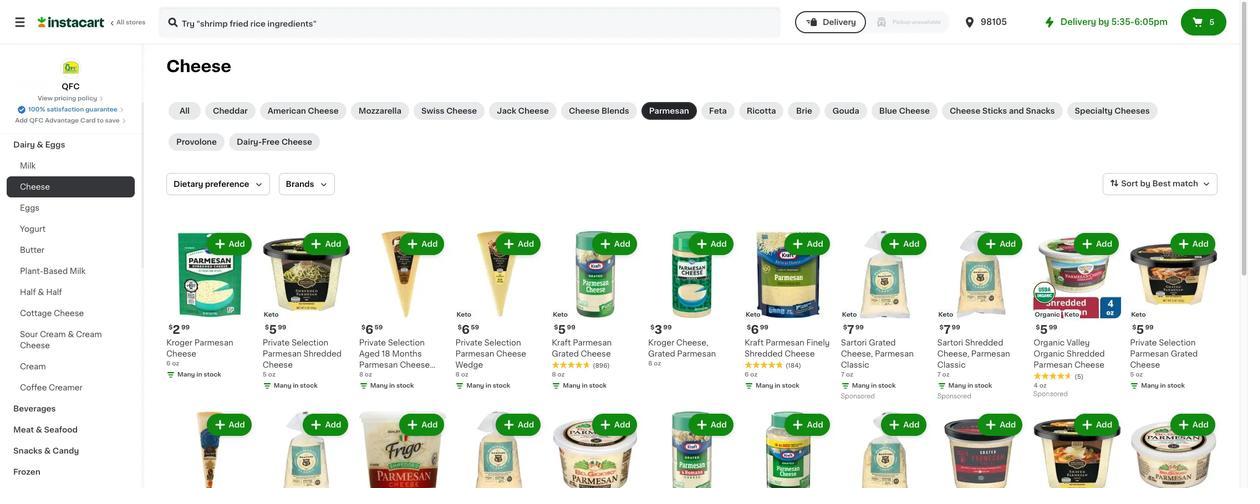 Task type: describe. For each thing, give the bounding box(es) containing it.
grated inside kraft parmesan grated cheese
[[552, 350, 579, 358]]

cream link
[[7, 356, 135, 377]]

& for candy
[[44, 447, 51, 455]]

pricing
[[54, 95, 76, 101]]

parmesan inside private selection parmesan grated cheese 5 oz
[[1130, 350, 1169, 358]]

$ for kroger parmesan cheese
[[169, 324, 173, 330]]

cheese inside private selection parmesan cheese wedge 8 oz
[[496, 350, 526, 358]]

selection for grated
[[1159, 339, 1196, 347]]

sponsored badge image for sartori shredded cheese, parmesan classic
[[938, 393, 971, 400]]

candy
[[53, 447, 79, 455]]

sponsored badge image for sartori grated cheese, parmesan classic
[[841, 393, 875, 400]]

keto for sartori grated cheese, parmesan classic
[[842, 312, 857, 318]]

free
[[262, 138, 280, 146]]

yogurt link
[[7, 218, 135, 240]]

coffee
[[20, 384, 47, 392]]

99 for kraft parmesan finely shredded cheese
[[760, 324, 769, 330]]

8 inside kroger cheese, grated parmesan 8 oz
[[648, 360, 652, 366]]

specialty cheeses
[[1075, 107, 1150, 115]]

stock for private selection parmesan grated cheese
[[1168, 383, 1185, 389]]

plant-based milk link
[[7, 261, 135, 282]]

match
[[1173, 180, 1198, 188]]

best
[[1153, 180, 1171, 188]]

shredded inside sartori shredded cheese, parmesan classic 7 oz
[[965, 339, 1003, 347]]

best match
[[1153, 180, 1198, 188]]

sponsored badge image for organic valley organic shredded parmesan cheese
[[1034, 391, 1067, 398]]

cheddar
[[213, 107, 248, 115]]

butter link
[[7, 240, 135, 261]]

cheese link
[[7, 176, 135, 197]]

private selection parmesan grated cheese 5 oz
[[1130, 339, 1198, 378]]

keto for kraft parmesan grated cheese
[[553, 312, 568, 318]]

stock for sartori shredded cheese, parmesan classic
[[975, 383, 992, 389]]

organic for organic valley organic shredded parmesan cheese
[[1034, 339, 1065, 346]]

(184)
[[786, 363, 801, 369]]

provolone link
[[169, 133, 225, 151]]

plant-
[[20, 267, 43, 275]]

keto for sartori shredded cheese, parmesan classic
[[939, 312, 953, 318]]

dairy-free cheese link
[[229, 133, 320, 151]]

yogurt
[[20, 225, 46, 233]]

stock for private selection aged 18 months parmesan cheese wedge
[[396, 383, 414, 389]]

qfc link
[[60, 58, 81, 92]]

many down 6 oz
[[756, 383, 773, 389]]

cream down cottage cheese link
[[76, 331, 102, 338]]

4
[[1034, 383, 1038, 389]]

$ for sartori grated cheese, parmesan classic
[[843, 324, 847, 330]]

sour
[[20, 331, 38, 338]]

99 for organic valley organic shredded parmesan cheese
[[1049, 324, 1058, 330]]

cottage cheese
[[20, 309, 84, 317]]

private for private selection parmesan grated cheese 5 oz
[[1130, 339, 1157, 347]]

kraft parmesan grated cheese
[[552, 339, 612, 358]]

& for seafood
[[36, 426, 42, 434]]

many for private selection parmesan grated cheese
[[1141, 383, 1159, 389]]

5 inside private selection parmesan shredded cheese 5 oz
[[263, 371, 267, 378]]

many in stock down "(896)"
[[563, 383, 607, 389]]

in down "kraft parmesan finely shredded cheese"
[[775, 383, 781, 389]]

selection for shredded
[[292, 339, 328, 346]]

$ 3 99
[[651, 324, 672, 335]]

in down kraft parmesan grated cheese
[[582, 383, 588, 389]]

3
[[655, 324, 662, 335]]

beverages link
[[7, 398, 135, 419]]

99 for private selection parmesan grated cheese
[[1145, 324, 1154, 330]]

$ 2 99
[[169, 324, 190, 335]]

in for private selection parmesan shredded cheese
[[293, 383, 299, 389]]

eggs inside dairy & eggs link
[[45, 141, 65, 149]]

instacart logo image
[[38, 16, 104, 29]]

kroger for cheese
[[166, 339, 193, 346]]

parmesan inside kraft parmesan grated cheese
[[573, 339, 612, 346]]

all link
[[169, 102, 201, 120]]

swiss cheese
[[422, 107, 477, 115]]

1 vertical spatial qfc
[[29, 118, 43, 124]]

& for eggs
[[37, 141, 43, 149]]

keto for private selection parmesan cheese wedge
[[457, 312, 471, 318]]

oz inside kroger cheese, grated parmesan 8 oz
[[654, 360, 661, 366]]

creamer
[[49, 384, 83, 392]]

by for sort
[[1140, 180, 1151, 188]]

sour cream & cream cheese link
[[7, 324, 135, 356]]

in for private selection parmesan grated cheese
[[1160, 383, 1166, 389]]

1 horizontal spatial snacks
[[1026, 107, 1055, 115]]

6:05pm
[[1135, 18, 1168, 26]]

kroger cheese, grated parmesan 8 oz
[[648, 339, 716, 366]]

lists
[[31, 38, 50, 46]]

sort by
[[1121, 180, 1151, 188]]

sartori grated cheese, parmesan classic 7 oz
[[841, 339, 914, 378]]

eggs link
[[7, 197, 135, 218]]

cheese inside "link"
[[899, 107, 930, 115]]

product group containing 2
[[166, 231, 254, 381]]

100%
[[28, 106, 45, 113]]

2 half from the left
[[46, 288, 62, 296]]

in for private selection aged 18 months parmesan cheese wedge
[[389, 383, 395, 389]]

many in stock for sartori shredded cheese, parmesan classic
[[949, 383, 992, 389]]

stores
[[126, 19, 146, 26]]

wedge inside private selection parmesan cheese wedge 8 oz
[[456, 361, 483, 369]]

99 for kroger cheese, grated parmesan
[[663, 324, 672, 330]]

save
[[105, 118, 120, 124]]

kroger for grated
[[648, 339, 674, 347]]

milk inside 'milk' link
[[20, 162, 36, 170]]

parmesan inside "kraft parmesan finely shredded cheese"
[[766, 339, 805, 346]]

$ 5 99 for private selection parmesan shredded cheese
[[265, 324, 286, 335]]

cheese inside private selection parmesan shredded cheese 5 oz
[[263, 361, 293, 369]]

half & half
[[20, 288, 62, 296]]

99 for sartori shredded cheese, parmesan classic
[[952, 324, 960, 330]]

view pricing policy
[[38, 95, 97, 101]]

eggs inside eggs 'link'
[[20, 204, 39, 212]]

many for sartori shredded cheese, parmesan classic
[[949, 383, 966, 389]]

plant-based milk
[[20, 267, 86, 275]]

many for private selection parmesan shredded cheese
[[274, 383, 291, 389]]

& for half
[[38, 288, 44, 296]]

$ 5 99 for organic valley organic shredded parmesan cheese
[[1036, 324, 1058, 335]]

delivery for delivery by 5:35-6:05pm
[[1061, 18, 1097, 26]]

classic for sartori shredded cheese, parmesan classic
[[938, 361, 966, 369]]

parmesan inside sartori grated cheese, parmesan classic 7 oz
[[875, 350, 914, 358]]

$ 7 99 for sartori shredded cheese, parmesan classic
[[940, 324, 960, 335]]

cheese inside private selection parmesan grated cheese 5 oz
[[1130, 361, 1160, 369]]

private for private selection parmesan shredded cheese 5 oz
[[263, 339, 290, 346]]

$ 6 99
[[747, 324, 769, 335]]

$ for kraft parmesan finely shredded cheese
[[747, 324, 751, 330]]

coffee creamer
[[20, 384, 83, 392]]

satisfaction
[[47, 106, 84, 113]]

card
[[80, 118, 96, 124]]

add qfc advantage card to save link
[[15, 116, 126, 125]]

jack cheese
[[497, 107, 549, 115]]

oz inside private selection parmesan grated cheese 5 oz
[[1136, 371, 1143, 378]]

wedge inside 'private selection aged 18 months parmesan cheese wedge'
[[359, 372, 387, 380]]

grated inside private selection parmesan grated cheese 5 oz
[[1171, 350, 1198, 358]]

cheese inside sour cream & cream cheese
[[20, 342, 50, 349]]

many down kraft parmesan grated cheese
[[563, 383, 581, 389]]

kraft for 5
[[552, 339, 571, 346]]

100% satisfaction guarantee button
[[17, 103, 124, 114]]

$ for private selection parmesan grated cheese
[[1133, 324, 1137, 330]]

stock for private selection parmesan shredded cheese
[[300, 383, 318, 389]]

organic for organic keto
[[1035, 312, 1060, 318]]

oz inside sartori shredded cheese, parmesan classic 7 oz
[[943, 371, 950, 378]]

59 for private selection aged 18 months parmesan cheese wedge
[[375, 324, 383, 330]]

gouda
[[833, 107, 859, 115]]

private for private selection aged 18 months parmesan cheese wedge
[[359, 339, 386, 347]]

dairy-free cheese
[[237, 138, 312, 146]]

american cheese link
[[260, 102, 346, 120]]

private selection aged 18 months parmesan cheese wedge
[[359, 339, 430, 380]]

preference
[[205, 180, 249, 188]]

swiss
[[422, 107, 444, 115]]

grated inside sartori grated cheese, parmesan classic 7 oz
[[869, 339, 896, 346]]

recipes link
[[7, 71, 135, 92]]

american cheese
[[268, 107, 339, 115]]

$ 7 99 for sartori grated cheese, parmesan classic
[[843, 324, 864, 335]]

view
[[38, 95, 53, 101]]

100% satisfaction guarantee
[[28, 106, 118, 113]]

many for kroger parmesan cheese
[[177, 371, 195, 378]]

6 oz
[[745, 371, 758, 378]]

parmesan inside 'kroger parmesan cheese 6 oz'
[[194, 339, 233, 346]]

sticks
[[983, 107, 1007, 115]]

4 oz
[[1034, 383, 1047, 389]]

specialty cheeses link
[[1067, 102, 1158, 120]]

cheese inside 'kroger parmesan cheese 6 oz'
[[166, 350, 196, 358]]

private selection parmesan cheese wedge 8 oz
[[456, 339, 526, 378]]

many for private selection aged 18 months parmesan cheese wedge
[[370, 383, 388, 389]]

blue
[[879, 107, 897, 115]]

dietary preference button
[[166, 173, 270, 195]]

frozen
[[13, 468, 40, 476]]

kraft parmesan finely shredded cheese
[[745, 339, 830, 358]]

1 half from the left
[[20, 288, 36, 296]]

parmesan inside the organic valley organic shredded parmesan cheese
[[1034, 361, 1073, 369]]

$ 5 99 for private selection parmesan grated cheese
[[1133, 324, 1154, 335]]

and
[[1009, 107, 1024, 115]]



Task type: vqa. For each thing, say whether or not it's contained in the screenshot.


Task type: locate. For each thing, give the bounding box(es) containing it.
in for kroger parmesan cheese
[[197, 371, 202, 378]]

4 keto from the left
[[746, 312, 761, 318]]

half & half link
[[7, 282, 135, 303]]

meat
[[13, 426, 34, 434]]

specialty
[[1075, 107, 1113, 115]]

0 horizontal spatial wedge
[[359, 372, 387, 380]]

cheese, inside sartori grated cheese, parmesan classic 7 oz
[[841, 350, 873, 358]]

8 oz
[[552, 371, 565, 378], [359, 371, 372, 378]]

& down cottage cheese link
[[68, 331, 74, 338]]

1 vertical spatial milk
[[70, 267, 86, 275]]

1 horizontal spatial 8 oz
[[552, 371, 565, 378]]

6 down $ 6 99 at the bottom right
[[745, 371, 749, 378]]

selection inside 'private selection aged 18 months parmesan cheese wedge'
[[388, 339, 425, 347]]

8 99 from the left
[[952, 324, 960, 330]]

eggs
[[45, 141, 65, 149], [20, 204, 39, 212]]

selection for cheese
[[484, 339, 521, 346]]

7 keto from the left
[[939, 312, 953, 318]]

stock down (184) on the right of page
[[782, 383, 800, 389]]

1 horizontal spatial wedge
[[456, 361, 483, 369]]

oz inside private selection parmesan shredded cheese 5 oz
[[268, 371, 276, 378]]

in for sartori shredded cheese, parmesan classic
[[968, 383, 973, 389]]

8 oz down kraft parmesan grated cheese
[[552, 371, 565, 378]]

0 horizontal spatial delivery
[[823, 18, 856, 26]]

delivery inside button
[[823, 18, 856, 26]]

in down private selection parmesan shredded cheese 5 oz
[[293, 383, 299, 389]]

(5)
[[1075, 374, 1084, 380]]

in down 'kroger parmesan cheese 6 oz'
[[197, 371, 202, 378]]

$ 5 99 for kraft parmesan grated cheese
[[554, 324, 576, 335]]

$ 7 99 up sartori shredded cheese, parmesan classic 7 oz
[[940, 324, 960, 335]]

$ for kraft parmesan grated cheese
[[554, 324, 558, 330]]

3 private from the left
[[359, 339, 386, 347]]

0 horizontal spatial kroger
[[166, 339, 193, 346]]

1 horizontal spatial $ 6 59
[[458, 324, 479, 335]]

parmesan inside kroger cheese, grated parmesan 8 oz
[[677, 350, 716, 358]]

in for private selection parmesan cheese wedge
[[486, 383, 491, 389]]

classic inside sartori shredded cheese, parmesan classic 7 oz
[[938, 361, 966, 369]]

0 horizontal spatial snacks
[[13, 447, 42, 455]]

private inside private selection parmesan grated cheese 5 oz
[[1130, 339, 1157, 347]]

& inside sour cream & cream cheese
[[68, 331, 74, 338]]

$ 6 59 up aged
[[361, 324, 383, 335]]

6 up private selection parmesan cheese wedge 8 oz
[[462, 324, 470, 335]]

0 vertical spatial snacks
[[1026, 107, 1055, 115]]

private selection parmesan shredded cheese 5 oz
[[263, 339, 342, 378]]

many down sartori grated cheese, parmesan classic 7 oz
[[852, 383, 870, 389]]

1 horizontal spatial all
[[180, 107, 190, 115]]

& left candy
[[44, 447, 51, 455]]

99 up private selection parmesan grated cheese 5 oz
[[1145, 324, 1154, 330]]

0 horizontal spatial classic
[[841, 361, 869, 369]]

$ inside "$ 2 99"
[[169, 324, 173, 330]]

many down sartori shredded cheese, parmesan classic 7 oz
[[949, 383, 966, 389]]

gouda link
[[825, 102, 867, 120]]

Best match Sort by field
[[1103, 173, 1218, 195]]

2 8 oz from the left
[[359, 371, 372, 378]]

0 horizontal spatial by
[[1099, 18, 1110, 26]]

0 horizontal spatial eggs
[[20, 204, 39, 212]]

$ up aged
[[361, 324, 365, 330]]

99 right 3 at the right bottom of the page
[[663, 324, 672, 330]]

2 kraft from the left
[[745, 339, 764, 346]]

mozzarella link
[[351, 102, 409, 120]]

oz inside 'kroger parmesan cheese 6 oz'
[[172, 360, 179, 366]]

5 99 from the left
[[856, 324, 864, 330]]

0 vertical spatial all
[[116, 19, 124, 26]]

selection inside private selection parmesan cheese wedge 8 oz
[[484, 339, 521, 346]]

6 for private selection aged 18 months parmesan cheese wedge
[[365, 324, 373, 335]]

months
[[392, 350, 422, 358]]

qfc down 100%
[[29, 118, 43, 124]]

feta
[[709, 107, 727, 115]]

5
[[1210, 18, 1215, 26], [269, 324, 277, 335], [558, 324, 566, 335], [1040, 324, 1048, 335], [1137, 324, 1144, 335], [263, 371, 267, 378], [1130, 371, 1134, 378]]

2 99 from the left
[[278, 324, 286, 330]]

5:35-
[[1112, 18, 1135, 26]]

policy
[[78, 95, 97, 101]]

stock down 'private selection aged 18 months parmesan cheese wedge'
[[396, 383, 414, 389]]

by inside field
[[1140, 180, 1151, 188]]

1 $ from the left
[[169, 324, 173, 330]]

butter
[[20, 246, 44, 254]]

many in stock for private selection parmesan shredded cheese
[[274, 383, 318, 389]]

sponsored badge image down sartori shredded cheese, parmesan classic 7 oz
[[938, 393, 971, 400]]

half down plant-based milk
[[46, 288, 62, 296]]

& right dairy on the top left
[[37, 141, 43, 149]]

many in stock for private selection parmesan cheese wedge
[[467, 383, 510, 389]]

thanksgiving
[[13, 99, 66, 106]]

shredded inside "kraft parmesan finely shredded cheese"
[[745, 350, 783, 358]]

delivery
[[1061, 18, 1097, 26], [823, 18, 856, 26]]

cheese blends link
[[561, 102, 637, 120]]

many in stock down sartori shredded cheese, parmesan classic 7 oz
[[949, 383, 992, 389]]

in
[[197, 371, 202, 378], [293, 383, 299, 389], [486, 383, 491, 389], [582, 383, 588, 389], [775, 383, 781, 389], [871, 383, 877, 389], [389, 383, 395, 389], [968, 383, 973, 389], [1160, 383, 1166, 389]]

cheese sticks and snacks
[[950, 107, 1055, 115]]

kraft
[[552, 339, 571, 346], [745, 339, 764, 346]]

oz
[[172, 360, 179, 366], [654, 360, 661, 366], [268, 371, 276, 378], [461, 371, 468, 378], [558, 371, 565, 378], [750, 371, 758, 378], [846, 371, 853, 378], [365, 371, 372, 378], [943, 371, 950, 378], [1136, 371, 1143, 378], [1040, 383, 1047, 389]]

1 private from the left
[[263, 339, 290, 346]]

cream down cottage cheese
[[40, 331, 66, 338]]

valley
[[1067, 339, 1090, 346]]

kraft inside kraft parmesan grated cheese
[[552, 339, 571, 346]]

$ inside $ 6 99
[[747, 324, 751, 330]]

based
[[43, 267, 68, 275]]

$ 6 59
[[458, 324, 479, 335], [361, 324, 383, 335]]

shredded inside private selection parmesan shredded cheese 5 oz
[[304, 350, 342, 358]]

qfc logo image
[[60, 58, 81, 79]]

classic for sartori grated cheese, parmesan classic
[[841, 361, 869, 369]]

delivery for delivery
[[823, 18, 856, 26]]

oz inside private selection parmesan cheese wedge 8 oz
[[461, 371, 468, 378]]

2 $ 7 99 from the left
[[940, 324, 960, 335]]

$ 5 99 down organic keto
[[1036, 324, 1058, 335]]

2 selection from the left
[[484, 339, 521, 346]]

private inside 'private selection aged 18 months parmesan cheese wedge'
[[359, 339, 386, 347]]

99 up sartori shredded cheese, parmesan classic 7 oz
[[952, 324, 960, 330]]

cheeses
[[1115, 107, 1150, 115]]

produce link
[[7, 113, 135, 134]]

add qfc advantage card to save
[[15, 118, 120, 124]]

stock down "(896)"
[[589, 383, 607, 389]]

milk
[[20, 162, 36, 170], [70, 267, 86, 275]]

provolone
[[176, 138, 217, 146]]

keto
[[264, 312, 279, 318], [457, 312, 471, 318], [553, 312, 568, 318], [746, 312, 761, 318], [842, 312, 857, 318], [1065, 312, 1079, 318], [939, 312, 953, 318], [1131, 312, 1146, 318]]

1 horizontal spatial $ 7 99
[[940, 324, 960, 335]]

kraft inside "kraft parmesan finely shredded cheese"
[[745, 339, 764, 346]]

$ 6 59 for private selection aged 18 months parmesan cheese wedge
[[361, 324, 383, 335]]

parmesan inside private selection parmesan cheese wedge 8 oz
[[456, 350, 494, 358]]

1 8 oz from the left
[[552, 371, 565, 378]]

4 selection from the left
[[1159, 339, 1196, 347]]

1 kroger from the left
[[166, 339, 193, 346]]

6 keto from the left
[[1065, 312, 1079, 318]]

sort
[[1121, 180, 1139, 188]]

$ up sartori grated cheese, parmesan classic 7 oz
[[843, 324, 847, 330]]

selection for 18
[[388, 339, 425, 347]]

2 $ 6 59 from the left
[[361, 324, 383, 335]]

8 keto from the left
[[1131, 312, 1146, 318]]

1 horizontal spatial half
[[46, 288, 62, 296]]

2 horizontal spatial cheese,
[[938, 350, 970, 358]]

many for sartori grated cheese, parmesan classic
[[852, 383, 870, 389]]

1 horizontal spatial delivery
[[1061, 18, 1097, 26]]

cheese inside kraft parmesan grated cheese
[[581, 350, 611, 358]]

in down private selection parmesan grated cheese 5 oz
[[1160, 383, 1166, 389]]

5 $ from the left
[[747, 324, 751, 330]]

keto up kraft parmesan grated cheese
[[553, 312, 568, 318]]

$ 7 99
[[843, 324, 864, 335], [940, 324, 960, 335]]

99 for kraft parmesan grated cheese
[[567, 324, 576, 330]]

6 up "kraft parmesan finely shredded cheese"
[[751, 324, 759, 335]]

$ for private selection aged 18 months parmesan cheese wedge
[[361, 324, 365, 330]]

lists link
[[7, 31, 135, 53]]

Search field
[[160, 8, 780, 37]]

service type group
[[795, 11, 950, 33]]

parmesan inside 'private selection aged 18 months parmesan cheese wedge'
[[359, 361, 398, 369]]

many in stock for private selection aged 18 months parmesan cheese wedge
[[370, 383, 414, 389]]

6 down "$ 2 99"
[[166, 360, 171, 366]]

$ for kroger cheese, grated parmesan
[[651, 324, 655, 330]]

0 horizontal spatial sartori
[[841, 339, 867, 346]]

shredded for organic valley organic shredded parmesan cheese
[[1067, 350, 1105, 358]]

4 $ from the left
[[554, 324, 558, 330]]

recipes
[[13, 78, 46, 85]]

ricotta
[[747, 107, 776, 115]]

1 vertical spatial eggs
[[20, 204, 39, 212]]

dairy & eggs
[[13, 141, 65, 149]]

$ up kraft parmesan grated cheese
[[554, 324, 558, 330]]

$ for sartori shredded cheese, parmesan classic
[[940, 324, 944, 330]]

dietary preference
[[174, 180, 249, 188]]

parmesan inside private selection parmesan shredded cheese 5 oz
[[263, 350, 302, 358]]

kroger down "$ 2 99"
[[166, 339, 193, 346]]

59 up private selection parmesan cheese wedge 8 oz
[[471, 324, 479, 330]]

0 horizontal spatial cheese,
[[676, 339, 708, 347]]

cottage cheese link
[[7, 303, 135, 324]]

in for sartori grated cheese, parmesan classic
[[871, 383, 877, 389]]

9 99 from the left
[[1145, 324, 1154, 330]]

8 oz down aged
[[359, 371, 372, 378]]

keto up private selection parmesan grated cheese 5 oz
[[1131, 312, 1146, 318]]

1 $ 6 59 from the left
[[458, 324, 479, 335]]

many in stock for sartori grated cheese, parmesan classic
[[852, 383, 896, 389]]

kroger inside 'kroger parmesan cheese 6 oz'
[[166, 339, 193, 346]]

dairy & eggs link
[[7, 134, 135, 155]]

shredded for private selection parmesan shredded cheese 5 oz
[[304, 350, 342, 358]]

private for private selection parmesan cheese wedge 8 oz
[[456, 339, 482, 346]]

many down private selection parmesan grated cheese 5 oz
[[1141, 383, 1159, 389]]

stock down private selection parmesan shredded cheese 5 oz
[[300, 383, 318, 389]]

shredded for kraft parmesan finely shredded cheese
[[745, 350, 783, 358]]

cheese,
[[676, 339, 708, 347], [841, 350, 873, 358], [938, 350, 970, 358]]

$ 5 99 up private selection parmesan grated cheese 5 oz
[[1133, 324, 1154, 335]]

stock down private selection parmesan grated cheese 5 oz
[[1168, 383, 1185, 389]]

1 horizontal spatial kraft
[[745, 339, 764, 346]]

6 for kraft parmesan finely shredded cheese
[[751, 324, 759, 335]]

1 kraft from the left
[[552, 339, 571, 346]]

snacks & candy link
[[7, 440, 135, 461]]

jack cheese link
[[489, 102, 557, 120]]

organic down item badge image
[[1035, 312, 1060, 318]]

sponsored badge image down 4 oz
[[1034, 391, 1067, 398]]

all for all stores
[[116, 19, 124, 26]]

cottage
[[20, 309, 52, 317]]

in down 'private selection aged 18 months parmesan cheese wedge'
[[389, 383, 395, 389]]

brands button
[[279, 173, 335, 195]]

swiss cheese link
[[414, 102, 485, 120]]

1 vertical spatial organic
[[1034, 339, 1065, 346]]

many down 'private selection aged 18 months parmesan cheese wedge'
[[370, 383, 388, 389]]

3 keto from the left
[[553, 312, 568, 318]]

dairy-
[[237, 138, 262, 146]]

many for private selection parmesan cheese wedge
[[467, 383, 484, 389]]

1 59 from the left
[[471, 324, 479, 330]]

milk down dairy on the top left
[[20, 162, 36, 170]]

2 $ from the left
[[265, 324, 269, 330]]

$ up private selection parmesan shredded cheese 5 oz
[[265, 324, 269, 330]]

qfc
[[62, 83, 80, 90], [29, 118, 43, 124]]

cheese, for sartori grated cheese, parmesan classic
[[841, 350, 873, 358]]

1 horizontal spatial sponsored badge image
[[938, 393, 971, 400]]

0 vertical spatial wedge
[[456, 361, 483, 369]]

cheese, for sartori shredded cheese, parmesan classic
[[938, 350, 970, 358]]

& right meat
[[36, 426, 42, 434]]

4 99 from the left
[[760, 324, 769, 330]]

coffee creamer link
[[7, 377, 135, 398]]

keto up sartori grated cheese, parmesan classic 7 oz
[[842, 312, 857, 318]]

7 $ from the left
[[1036, 324, 1040, 330]]

1 vertical spatial wedge
[[359, 372, 387, 380]]

0 horizontal spatial milk
[[20, 162, 36, 170]]

0 horizontal spatial qfc
[[29, 118, 43, 124]]

many in stock down private selection parmesan shredded cheese 5 oz
[[274, 383, 318, 389]]

0 horizontal spatial all
[[116, 19, 124, 26]]

milk right based
[[70, 267, 86, 275]]

2 horizontal spatial sponsored badge image
[[1034, 391, 1067, 398]]

stock down sartori shredded cheese, parmesan classic 7 oz
[[975, 383, 992, 389]]

selection inside private selection parmesan shredded cheese 5 oz
[[292, 339, 328, 346]]

keto up sartori shredded cheese, parmesan classic 7 oz
[[939, 312, 953, 318]]

1 $ 5 99 from the left
[[265, 324, 286, 335]]

$ up sartori shredded cheese, parmesan classic 7 oz
[[940, 324, 944, 330]]

all up provolone
[[180, 107, 190, 115]]

$ 6 59 up private selection parmesan cheese wedge 8 oz
[[458, 324, 479, 335]]

kraft for 6
[[745, 339, 764, 346]]

cheese, inside kroger cheese, grated parmesan 8 oz
[[676, 339, 708, 347]]

many in stock
[[177, 371, 221, 378], [274, 383, 318, 389], [467, 383, 510, 389], [563, 383, 607, 389], [756, 383, 800, 389], [852, 383, 896, 389], [370, 383, 414, 389], [949, 383, 992, 389], [1141, 383, 1185, 389]]

many in stock for private selection parmesan grated cheese
[[1141, 383, 1185, 389]]

4 $ 5 99 from the left
[[1133, 324, 1154, 335]]

cream up coffee
[[20, 363, 46, 370]]

3 $ from the left
[[458, 324, 462, 330]]

2 private from the left
[[456, 339, 482, 346]]

6 for private selection parmesan cheese wedge
[[462, 324, 470, 335]]

by right sort
[[1140, 180, 1151, 188]]

$ for private selection parmesan shredded cheese
[[265, 324, 269, 330]]

selection inside private selection parmesan grated cheese 5 oz
[[1159, 339, 1196, 347]]

keto up valley
[[1065, 312, 1079, 318]]

cheese inside 'private selection aged 18 months parmesan cheese wedge'
[[400, 361, 430, 369]]

parmesan inside sartori shredded cheese, parmesan classic 7 oz
[[972, 350, 1010, 358]]

7 99 from the left
[[663, 324, 672, 330]]

8
[[648, 360, 652, 366], [456, 371, 460, 378], [552, 371, 556, 378], [359, 371, 363, 378]]

many in stock down private selection parmesan cheese wedge 8 oz
[[467, 383, 510, 389]]

99 up kraft parmesan grated cheese
[[567, 324, 576, 330]]

5 inside button
[[1210, 18, 1215, 26]]

0 horizontal spatial half
[[20, 288, 36, 296]]

keto for private selection parmesan grated cheese
[[1131, 312, 1146, 318]]

1 99 from the left
[[181, 324, 190, 330]]

$ down organic keto
[[1036, 324, 1040, 330]]

thanksgiving link
[[7, 92, 135, 113]]

keto for kraft parmesan finely shredded cheese
[[746, 312, 761, 318]]

sartori inside sartori shredded cheese, parmesan classic 7 oz
[[938, 339, 963, 347]]

2 vertical spatial organic
[[1034, 350, 1065, 358]]

0 horizontal spatial $ 7 99
[[843, 324, 864, 335]]

all stores link
[[38, 7, 146, 38]]

98105
[[981, 18, 1007, 26]]

9 $ from the left
[[651, 324, 655, 330]]

59 up 18
[[375, 324, 383, 330]]

18
[[382, 350, 390, 358]]

seafood
[[44, 426, 78, 434]]

shredded inside the organic valley organic shredded parmesan cheese
[[1067, 350, 1105, 358]]

blue cheese
[[879, 107, 930, 115]]

cheese inside the organic valley organic shredded parmesan cheese
[[1075, 361, 1105, 369]]

eggs down advantage
[[45, 141, 65, 149]]

$ 7 99 up sartori grated cheese, parmesan classic 7 oz
[[843, 324, 864, 335]]

many in stock down sartori grated cheese, parmesan classic 7 oz
[[852, 383, 896, 389]]

$ 5 99 up kraft parmesan grated cheese
[[554, 324, 576, 335]]

product group containing 3
[[648, 231, 736, 368]]

7 inside sartori grated cheese, parmesan classic 7 oz
[[841, 371, 845, 378]]

$ inside $ 3 99
[[651, 324, 655, 330]]

99 right 2
[[181, 324, 190, 330]]

mozzarella
[[359, 107, 402, 115]]

keto for private selection parmesan shredded cheese
[[264, 312, 279, 318]]

$ up "kraft parmesan finely shredded cheese"
[[747, 324, 751, 330]]

blue cheese link
[[872, 102, 938, 120]]

cheese inside "kraft parmesan finely shredded cheese"
[[785, 350, 815, 358]]

snacks & candy
[[13, 447, 79, 455]]

3 selection from the left
[[388, 339, 425, 347]]

6 99 from the left
[[1049, 324, 1058, 330]]

99 inside $ 6 99
[[760, 324, 769, 330]]

stock down 'kroger parmesan cheese 6 oz'
[[204, 371, 221, 378]]

7 inside sartori shredded cheese, parmesan classic 7 oz
[[938, 371, 941, 378]]

view pricing policy link
[[38, 94, 104, 103]]

1 horizontal spatial eggs
[[45, 141, 65, 149]]

0 horizontal spatial $ 6 59
[[361, 324, 383, 335]]

cheese, inside sartori shredded cheese, parmesan classic 7 oz
[[938, 350, 970, 358]]

guarantee
[[85, 106, 118, 113]]

delivery by 5:35-6:05pm
[[1061, 18, 1168, 26]]

$ 5 99 up private selection parmesan shredded cheese 5 oz
[[265, 324, 286, 335]]

organic keto
[[1035, 312, 1079, 318]]

grated inside kroger cheese, grated parmesan 8 oz
[[648, 350, 675, 358]]

5 keto from the left
[[842, 312, 857, 318]]

sartori for sartori grated cheese, parmesan classic
[[841, 339, 867, 346]]

stock for sartori grated cheese, parmesan classic
[[878, 383, 896, 389]]

sartori for sartori shredded cheese, parmesan classic
[[938, 339, 963, 347]]

advantage
[[45, 118, 79, 124]]

milk inside plant-based milk link
[[70, 267, 86, 275]]

99 inside "$ 2 99"
[[181, 324, 190, 330]]

product group
[[166, 231, 254, 381], [263, 231, 350, 393], [359, 231, 447, 393], [456, 231, 543, 393], [552, 231, 639, 393], [648, 231, 736, 368], [745, 231, 832, 393], [841, 231, 929, 403], [938, 231, 1025, 403], [1034, 231, 1121, 400], [1130, 231, 1218, 393], [166, 411, 254, 488], [263, 411, 350, 488], [359, 411, 447, 488], [456, 411, 543, 488], [552, 411, 639, 488], [648, 411, 736, 488], [745, 411, 832, 488], [841, 411, 929, 488], [938, 411, 1025, 488], [1034, 411, 1121, 488], [1130, 411, 1218, 488]]

3 $ 5 99 from the left
[[1036, 324, 1058, 335]]

59 for private selection parmesan cheese wedge
[[471, 324, 479, 330]]

stock down private selection parmesan cheese wedge 8 oz
[[493, 383, 510, 389]]

0 horizontal spatial kraft
[[552, 339, 571, 346]]

beverages
[[13, 405, 56, 413]]

$ for organic valley organic shredded parmesan cheese
[[1036, 324, 1040, 330]]

99 inside $ 3 99
[[663, 324, 672, 330]]

1 vertical spatial by
[[1140, 180, 1151, 188]]

1 horizontal spatial sartori
[[938, 339, 963, 347]]

4 private from the left
[[1130, 339, 1157, 347]]

2 classic from the left
[[938, 361, 966, 369]]

sour cream & cream cheese
[[20, 331, 102, 349]]

sponsored badge image down sartori grated cheese, parmesan classic 7 oz
[[841, 393, 875, 400]]

99 up "kraft parmesan finely shredded cheese"
[[760, 324, 769, 330]]

half down plant- at the bottom of page
[[20, 288, 36, 296]]

0 vertical spatial organic
[[1035, 312, 1060, 318]]

stock for kroger parmesan cheese
[[204, 371, 221, 378]]

6 up aged
[[365, 324, 373, 335]]

many in stock for kroger parmesan cheese
[[177, 371, 221, 378]]

6 inside 'kroger parmesan cheese 6 oz'
[[166, 360, 171, 366]]

10 $ from the left
[[940, 324, 944, 330]]

wedge
[[456, 361, 483, 369], [359, 372, 387, 380]]

snacks right 'and'
[[1026, 107, 1055, 115]]

99 for private selection parmesan shredded cheese
[[278, 324, 286, 330]]

2 59 from the left
[[375, 324, 383, 330]]

1 sartori from the left
[[841, 339, 867, 346]]

8 inside private selection parmesan cheese wedge 8 oz
[[456, 371, 460, 378]]

sponsored badge image
[[1034, 391, 1067, 398], [841, 393, 875, 400], [938, 393, 971, 400]]

99 for kroger parmesan cheese
[[181, 324, 190, 330]]

brands
[[286, 180, 314, 188]]

0 vertical spatial by
[[1099, 18, 1110, 26]]

by
[[1099, 18, 1110, 26], [1140, 180, 1151, 188]]

by left 5:35-
[[1099, 18, 1110, 26]]

1 keto from the left
[[264, 312, 279, 318]]

$ for private selection parmesan cheese wedge
[[458, 324, 462, 330]]

by for delivery
[[1099, 18, 1110, 26]]

delivery button
[[795, 11, 866, 33]]

1 classic from the left
[[841, 361, 869, 369]]

2 $ 5 99 from the left
[[554, 324, 576, 335]]

2 sartori from the left
[[938, 339, 963, 347]]

5 inside private selection parmesan grated cheese 5 oz
[[1130, 371, 1134, 378]]

$ up kroger cheese, grated parmesan 8 oz
[[651, 324, 655, 330]]

private inside private selection parmesan shredded cheese 5 oz
[[263, 339, 290, 346]]

jack
[[497, 107, 516, 115]]

2 kroger from the left
[[648, 339, 674, 347]]

in down sartori shredded cheese, parmesan classic 7 oz
[[968, 383, 973, 389]]

kroger down $ 3 99
[[648, 339, 674, 347]]

classic inside sartori grated cheese, parmesan classic 7 oz
[[841, 361, 869, 369]]

3 99 from the left
[[567, 324, 576, 330]]

all for all
[[180, 107, 190, 115]]

1 horizontal spatial 59
[[471, 324, 479, 330]]

0 vertical spatial milk
[[20, 162, 36, 170]]

0 vertical spatial eggs
[[45, 141, 65, 149]]

1 vertical spatial snacks
[[13, 447, 42, 455]]

organic left valley
[[1034, 339, 1065, 346]]

99 up private selection parmesan shredded cheese 5 oz
[[278, 324, 286, 330]]

meat & seafood link
[[7, 419, 135, 440]]

6 $ from the left
[[843, 324, 847, 330]]

dietary
[[174, 180, 203, 188]]

in down private selection parmesan cheese wedge 8 oz
[[486, 383, 491, 389]]

many in stock down (184) on the right of page
[[756, 383, 800, 389]]

0 horizontal spatial 59
[[375, 324, 383, 330]]

1 horizontal spatial milk
[[70, 267, 86, 275]]

aged
[[359, 350, 380, 358]]

1 $ 7 99 from the left
[[843, 324, 864, 335]]

1 horizontal spatial qfc
[[62, 83, 80, 90]]

many down private selection parmesan cheese wedge 8 oz
[[467, 383, 484, 389]]

8 $ from the left
[[361, 324, 365, 330]]

all left "stores"
[[116, 19, 124, 26]]

None search field
[[159, 7, 781, 38]]

1 selection from the left
[[292, 339, 328, 346]]

0 vertical spatial qfc
[[62, 83, 80, 90]]

all
[[116, 19, 124, 26], [180, 107, 190, 115]]

american
[[268, 107, 306, 115]]

private inside private selection parmesan cheese wedge 8 oz
[[456, 339, 482, 346]]

1 horizontal spatial classic
[[938, 361, 966, 369]]

qfc up view pricing policy 'link'
[[62, 83, 80, 90]]

2 keto from the left
[[457, 312, 471, 318]]

sartori inside sartori grated cheese, parmesan classic 7 oz
[[841, 339, 867, 346]]

$ 6 59 for private selection parmesan cheese wedge
[[458, 324, 479, 335]]

oz inside sartori grated cheese, parmesan classic 7 oz
[[846, 371, 853, 378]]

11 $ from the left
[[1133, 324, 1137, 330]]

$ up private selection parmesan grated cheese 5 oz
[[1133, 324, 1137, 330]]

99 up sartori grated cheese, parmesan classic 7 oz
[[856, 324, 864, 330]]

keto up $ 6 99 at the bottom right
[[746, 312, 761, 318]]

kroger inside kroger cheese, grated parmesan 8 oz
[[648, 339, 674, 347]]

item badge image
[[1034, 282, 1056, 304]]

99 for sartori grated cheese, parmesan classic
[[856, 324, 864, 330]]

eggs up yogurt
[[20, 204, 39, 212]]

many in stock down 'kroger parmesan cheese 6 oz'
[[177, 371, 221, 378]]

many down private selection parmesan shredded cheese 5 oz
[[274, 383, 291, 389]]

stock for private selection parmesan cheese wedge
[[493, 383, 510, 389]]

cheese
[[166, 58, 231, 74], [308, 107, 339, 115], [446, 107, 477, 115], [518, 107, 549, 115], [569, 107, 600, 115], [899, 107, 930, 115], [950, 107, 981, 115], [282, 138, 312, 146], [20, 183, 50, 191], [54, 309, 84, 317], [20, 342, 50, 349], [166, 350, 196, 358], [496, 350, 526, 358], [581, 350, 611, 358], [785, 350, 815, 358], [263, 361, 293, 369], [1075, 361, 1105, 369], [400, 361, 430, 369], [1130, 361, 1160, 369]]

0 horizontal spatial 8 oz
[[359, 371, 372, 378]]

1 horizontal spatial by
[[1140, 180, 1151, 188]]

0 horizontal spatial sponsored badge image
[[841, 393, 875, 400]]

1 vertical spatial all
[[180, 107, 190, 115]]

produce
[[13, 120, 47, 128]]

brie link
[[788, 102, 820, 120]]

1 horizontal spatial cheese,
[[841, 350, 873, 358]]

1 horizontal spatial kroger
[[648, 339, 674, 347]]

6
[[462, 324, 470, 335], [751, 324, 759, 335], [365, 324, 373, 335], [166, 360, 171, 366], [745, 371, 749, 378]]

cheese sticks and snacks link
[[942, 102, 1063, 120]]

many in stock down private selection parmesan grated cheese 5 oz
[[1141, 383, 1185, 389]]

many in stock down 'private selection aged 18 months parmesan cheese wedge'
[[370, 383, 414, 389]]



